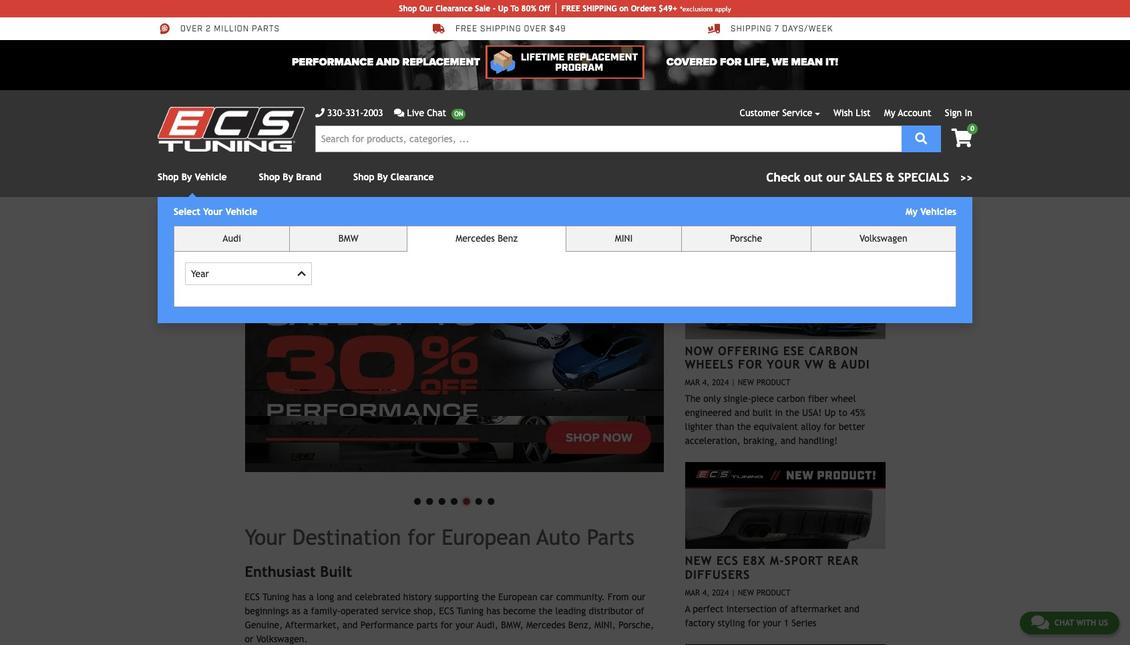 Task type: vqa. For each thing, say whether or not it's contained in the screenshot.
Out within My Account Email/Password Shipping Info Orders My Vehicles Payment Info Ecs Rewards Gift Cards Wish List Sign Out
no



Task type: locate. For each thing, give the bounding box(es) containing it.
tuning up beginnings
[[263, 592, 290, 603]]

1 vertical spatial mercedes
[[526, 620, 566, 631]]

1 horizontal spatial your
[[763, 618, 782, 629]]

vehicle right select
[[226, 206, 258, 217]]

0 vertical spatial |
[[732, 378, 736, 388]]

product for your
[[757, 378, 791, 388]]

1 2024 from the top
[[712, 378, 729, 388]]

1 | from the top
[[732, 378, 736, 388]]

beginnings
[[245, 606, 289, 617]]

0 vertical spatial chat
[[427, 108, 447, 118]]

chat with us link
[[1020, 612, 1120, 635]]

0 horizontal spatial parts
[[252, 24, 280, 34]]

1 vertical spatial product
[[757, 589, 791, 598]]

shop for shop by clearance
[[354, 172, 375, 182]]

0 vertical spatial mar
[[685, 378, 700, 388]]

0 vertical spatial vehicle
[[195, 172, 227, 182]]

& right sales
[[886, 170, 895, 184]]

audi inside now offering ese carbon wheels for your vw & audi
[[842, 358, 870, 372]]

your up enthusiast
[[245, 525, 286, 550]]

0 vertical spatial up
[[498, 4, 509, 13]]

my for my account
[[885, 108, 896, 118]]

parts inside ecs tuning has a long and celebrated history supporting the european car community. from our beginnings as a family-operated service shop, ecs tuning has become the leading distributor of genuine, aftermarket, and performance parts for your audi, bmw, mercedes benz, mini, porsche, or volkswagen.
[[417, 620, 438, 631]]

1 by from the left
[[182, 172, 192, 182]]

for
[[720, 55, 742, 69]]

new up perfect
[[685, 554, 713, 568]]

of down our
[[636, 606, 645, 617]]

new up 'intersection' on the right of page
[[738, 589, 754, 598]]

for down supporting
[[441, 620, 453, 631]]

european up become
[[499, 592, 538, 603]]

0 vertical spatial &
[[886, 170, 895, 184]]

1 product from the top
[[757, 378, 791, 388]]

6 • from the left
[[473, 486, 485, 514]]

new inside mar 4, 2024 | new product a perfect intersection of aftermarket and factory styling for your 1 series
[[738, 589, 754, 598]]

4, up only on the right bottom
[[703, 378, 710, 388]]

2 | from the top
[[732, 589, 736, 598]]

1
[[784, 618, 789, 629]]

1 4, from the top
[[703, 378, 710, 388]]

0 vertical spatial clearance
[[436, 4, 473, 13]]

built
[[320, 563, 352, 580]]

product inside mar 4, 2024 | new product the only single-piece carbon fiber wheel engineered and built in the usa! up to 45% lighter than the equivalent alloy for better acceleration, braking, and handling!
[[757, 378, 791, 388]]

by up select
[[182, 172, 192, 182]]

2024 down diffusers
[[712, 589, 729, 598]]

0 vertical spatial tuning
[[263, 592, 290, 603]]

tuning down supporting
[[457, 606, 484, 617]]

2 product from the top
[[757, 589, 791, 598]]

1 vertical spatial 4,
[[703, 589, 710, 598]]

0 vertical spatial audi
[[223, 233, 241, 244]]

european
[[442, 525, 531, 550], [499, 592, 538, 603]]

2 vertical spatial new
[[738, 589, 754, 598]]

1 vertical spatial 2024
[[712, 589, 729, 598]]

genuine,
[[245, 620, 283, 631]]

sign in
[[945, 108, 973, 118]]

or
[[245, 634, 254, 645]]

brand
[[296, 172, 321, 182]]

mar up a
[[685, 589, 700, 598]]

1 horizontal spatial mercedes
[[526, 620, 566, 631]]

mar up the on the right of the page
[[685, 378, 700, 388]]

for down 'intersection' on the right of page
[[748, 618, 760, 629]]

by down 2003
[[377, 172, 388, 182]]

european down • • • • • • •
[[442, 525, 531, 550]]

chat left with
[[1055, 619, 1075, 628]]

chat right live
[[427, 108, 447, 118]]

0 horizontal spatial by
[[182, 172, 192, 182]]

4, inside mar 4, 2024 | new product the only single-piece carbon fiber wheel engineered and built in the usa! up to 45% lighter than the equivalent alloy for better acceleration, braking, and handling!
[[703, 378, 710, 388]]

covered for life, we mean it!
[[667, 55, 839, 69]]

shipping 7 days/week link
[[708, 23, 833, 35]]

& right vw
[[829, 358, 838, 372]]

destination
[[293, 525, 401, 550]]

your left vw
[[767, 358, 801, 372]]

0 horizontal spatial clearance
[[391, 172, 434, 182]]

shop right brand
[[354, 172, 375, 182]]

1 vertical spatial clearance
[[391, 172, 434, 182]]

over 2 million parts link
[[158, 23, 280, 35]]

2 vertical spatial your
[[245, 525, 286, 550]]

the up audi,
[[482, 592, 496, 603]]

1 mar from the top
[[685, 378, 700, 388]]

2024 inside mar 4, 2024 | new product the only single-piece carbon fiber wheel engineered and built in the usa! up to 45% lighter than the equivalent alloy for better acceleration, braking, and handling!
[[712, 378, 729, 388]]

2 mar from the top
[[685, 589, 700, 598]]

by
[[182, 172, 192, 182], [283, 172, 293, 182], [377, 172, 388, 182]]

0 horizontal spatial of
[[636, 606, 645, 617]]

clearance down live
[[391, 172, 434, 182]]

now offering ese carbon wheels for your vw & audi link
[[685, 344, 870, 372]]

2 horizontal spatial your
[[767, 358, 801, 372]]

1 vertical spatial audi
[[842, 358, 870, 372]]

1 vertical spatial new
[[685, 554, 713, 568]]

0 horizontal spatial your
[[456, 620, 474, 631]]

2 horizontal spatial by
[[377, 172, 388, 182]]

1 horizontal spatial audi
[[842, 358, 870, 372]]

1 vertical spatial mar
[[685, 589, 700, 598]]

and down operated
[[343, 620, 358, 631]]

clearance for our
[[436, 4, 473, 13]]

0 horizontal spatial tuning
[[263, 592, 290, 603]]

operated
[[341, 606, 379, 617]]

free shipping over $49
[[456, 24, 566, 34]]

for inside mar 4, 2024 | new product the only single-piece carbon fiber wheel engineered and built in the usa! up to 45% lighter than the equivalent alloy for better acceleration, braking, and handling!
[[824, 422, 836, 433]]

product down new ecs e8x m-sport rear diffusers
[[757, 589, 791, 598]]

distributor
[[589, 606, 633, 617]]

acceleration,
[[685, 436, 741, 447]]

mini,
[[595, 620, 616, 631]]

0 vertical spatial 2024
[[712, 378, 729, 388]]

your destination for european auto parts
[[245, 525, 635, 550]]

new inside mar 4, 2024 | new product the only single-piece carbon fiber wheel engineered and built in the usa! up to 45% lighter than the equivalent alloy for better acceleration, braking, and handling!
[[738, 378, 754, 388]]

tuning
[[263, 592, 290, 603], [457, 606, 484, 617]]

7 • from the left
[[485, 486, 497, 514]]

2 4, from the top
[[703, 589, 710, 598]]

new
[[738, 378, 754, 388], [685, 554, 713, 568], [738, 589, 754, 598]]

vehicle
[[195, 172, 227, 182], [226, 206, 258, 217]]

0 horizontal spatial has
[[292, 592, 306, 603]]

0 vertical spatial european
[[442, 525, 531, 550]]

product inside mar 4, 2024 | new product a perfect intersection of aftermarket and factory styling for your 1 series
[[757, 589, 791, 598]]

community.
[[556, 592, 605, 603]]

by for brand
[[283, 172, 293, 182]]

from
[[608, 592, 629, 603]]

0 horizontal spatial chat
[[427, 108, 447, 118]]

mercedes left benz
[[456, 233, 495, 244]]

audi down select your vehicle
[[223, 233, 241, 244]]

my left account
[[885, 108, 896, 118]]

european inside ecs tuning has a long and celebrated history supporting the european car community. from our beginnings as a family-operated service shop, ecs tuning has become the leading distributor of genuine, aftermarket, and performance parts for your audi, bmw, mercedes benz, mini, porsche, or volkswagen.
[[499, 592, 538, 603]]

up left to
[[825, 408, 836, 418]]

live
[[407, 108, 424, 118]]

mar inside mar 4, 2024 | new product the only single-piece carbon fiber wheel engineered and built in the usa! up to 45% lighter than the equivalent alloy for better acceleration, braking, and handling!
[[685, 378, 700, 388]]

your right select
[[203, 206, 223, 217]]

volkswagen
[[860, 233, 908, 244]]

ecs left e8x
[[717, 554, 739, 568]]

search image
[[916, 132, 928, 144]]

1 horizontal spatial parts
[[417, 620, 438, 631]]

• • • • • • •
[[411, 486, 497, 514]]

shop our clearance sale - up to 80% off link
[[399, 3, 556, 15]]

1 horizontal spatial of
[[780, 604, 788, 615]]

ecs down supporting
[[439, 606, 454, 617]]

by for clearance
[[377, 172, 388, 182]]

1 horizontal spatial chat
[[1055, 619, 1075, 628]]

•
[[411, 486, 424, 514], [424, 486, 436, 514], [436, 486, 448, 514], [448, 486, 461, 514], [461, 486, 473, 514], [473, 486, 485, 514], [485, 486, 497, 514]]

| for ecs
[[732, 589, 736, 598]]

shop left brand
[[259, 172, 280, 182]]

1 horizontal spatial clearance
[[436, 4, 473, 13]]

3 by from the left
[[377, 172, 388, 182]]

carbon
[[809, 344, 859, 358]]

enthusiast built
[[245, 563, 352, 580]]

clearance up "free"
[[436, 4, 473, 13]]

your left audi,
[[456, 620, 474, 631]]

product
[[757, 378, 791, 388], [757, 589, 791, 598]]

0
[[971, 125, 975, 132]]

parts right million
[[252, 24, 280, 34]]

1 horizontal spatial by
[[283, 172, 293, 182]]

up inside "link"
[[498, 4, 509, 13]]

1 horizontal spatial up
[[825, 408, 836, 418]]

product up piece
[[757, 378, 791, 388]]

$49+
[[659, 4, 678, 13]]

shop up select
[[158, 172, 179, 182]]

0 horizontal spatial your
[[203, 206, 223, 217]]

&
[[886, 170, 895, 184], [829, 358, 838, 372]]

2 by from the left
[[283, 172, 293, 182]]

0 vertical spatial mercedes
[[456, 233, 495, 244]]

by left brand
[[283, 172, 293, 182]]

| up single-
[[732, 378, 736, 388]]

over 2 million parts
[[180, 24, 280, 34]]

product for diffusers
[[757, 589, 791, 598]]

0 vertical spatial my
[[885, 108, 896, 118]]

replacement
[[402, 55, 480, 69]]

0 vertical spatial 4,
[[703, 378, 710, 388]]

shop our clearance sale - up to 80% off
[[399, 4, 550, 13]]

1 vertical spatial my
[[906, 206, 918, 217]]

mar for now offering ese carbon wheels for your vw & audi
[[685, 378, 700, 388]]

0 vertical spatial new
[[738, 378, 754, 388]]

0 horizontal spatial &
[[829, 358, 838, 372]]

of
[[780, 604, 788, 615], [636, 606, 645, 617]]

| inside mar 4, 2024 | new product the only single-piece carbon fiber wheel engineered and built in the usa! up to 45% lighter than the equivalent alloy for better acceleration, braking, and handling!
[[732, 378, 736, 388]]

330-331-2003 link
[[315, 106, 383, 120]]

tab list
[[174, 226, 957, 308]]

2024 for ecs
[[712, 589, 729, 598]]

a left long
[[309, 592, 314, 603]]

covered
[[667, 55, 718, 69]]

has
[[292, 592, 306, 603], [487, 606, 501, 617]]

sign in link
[[945, 108, 973, 118]]

factory
[[685, 618, 715, 629]]

| for offering
[[732, 378, 736, 388]]

4, for now offering ese carbon wheels for your vw & audi
[[703, 378, 710, 388]]

ecs
[[750, 229, 777, 247], [717, 554, 739, 568], [245, 592, 260, 603], [439, 606, 454, 617]]

generic - ecs up to 30% off image
[[245, 229, 664, 472]]

ecs up beginnings
[[245, 592, 260, 603]]

year
[[191, 268, 209, 279]]

and right aftermarket
[[845, 604, 860, 615]]

a
[[309, 592, 314, 603], [303, 606, 308, 617]]

1 vertical spatial chat
[[1055, 619, 1075, 628]]

audi
[[223, 233, 241, 244], [842, 358, 870, 372]]

view
[[849, 235, 867, 243]]

parts inside "link"
[[252, 24, 280, 34]]

your left 1
[[763, 618, 782, 629]]

chat
[[427, 108, 447, 118], [1055, 619, 1075, 628]]

clearance for by
[[391, 172, 434, 182]]

1 vertical spatial european
[[499, 592, 538, 603]]

mar 4, 2024 | new product a perfect intersection of aftermarket and factory styling for your 1 series
[[685, 589, 860, 629]]

mercedes down car
[[526, 620, 566, 631]]

for inside mar 4, 2024 | new product a perfect intersection of aftermarket and factory styling for your 1 series
[[748, 618, 760, 629]]

styling
[[718, 618, 745, 629]]

shop left our
[[399, 4, 417, 13]]

clearance inside "link"
[[436, 4, 473, 13]]

the right than on the bottom right of page
[[737, 422, 751, 433]]

and inside mar 4, 2024 | new product a perfect intersection of aftermarket and factory styling for your 1 series
[[845, 604, 860, 615]]

| inside mar 4, 2024 | new product a perfect intersection of aftermarket and factory styling for your 1 series
[[732, 589, 736, 598]]

my vehicles link
[[906, 206, 957, 217]]

and down single-
[[735, 408, 750, 418]]

1 vertical spatial &
[[829, 358, 838, 372]]

ecs tuning has a long and celebrated history supporting the european car community. from our beginnings as a family-operated service shop, ecs tuning has become the leading distributor of genuine, aftermarket, and performance parts for your audi, bmw, mercedes benz, mini, porsche, or volkswagen.
[[245, 592, 654, 645]]

0 horizontal spatial a
[[303, 606, 308, 617]]

service
[[783, 108, 813, 118]]

0 vertical spatial parts
[[252, 24, 280, 34]]

1 horizontal spatial &
[[886, 170, 895, 184]]

by for vehicle
[[182, 172, 192, 182]]

4,
[[703, 378, 710, 388], [703, 589, 710, 598]]

1 horizontal spatial has
[[487, 606, 501, 617]]

for up handling!
[[824, 422, 836, 433]]

a right the as
[[303, 606, 308, 617]]

2 2024 from the top
[[712, 589, 729, 598]]

1 horizontal spatial tuning
[[457, 606, 484, 617]]

my left vehicles
[[906, 206, 918, 217]]

chat inside live chat link
[[427, 108, 447, 118]]

ping
[[599, 4, 617, 13]]

shop for shop our clearance sale - up to 80% off
[[399, 4, 417, 13]]

shopping cart image
[[952, 129, 973, 148]]

parts down 'shop,'
[[417, 620, 438, 631]]

we
[[772, 55, 789, 69]]

your inside ecs tuning has a long and celebrated history supporting the european car community. from our beginnings as a family-operated service shop, ecs tuning has become the leading distributor of genuine, aftermarket, and performance parts for your audi, bmw, mercedes benz, mini, porsche, or volkswagen.
[[456, 620, 474, 631]]

0 horizontal spatial mercedes
[[456, 233, 495, 244]]

free shipping over $49 link
[[433, 23, 566, 35]]

4 • from the left
[[448, 486, 461, 514]]

up right '-'
[[498, 4, 509, 13]]

2024 inside mar 4, 2024 | new product a perfect intersection of aftermarket and factory styling for your 1 series
[[712, 589, 729, 598]]

new inside new ecs e8x m-sport rear diffusers
[[685, 554, 713, 568]]

4, inside mar 4, 2024 | new product a perfect intersection of aftermarket and factory styling for your 1 series
[[703, 589, 710, 598]]

2024 up only on the right bottom
[[712, 378, 729, 388]]

1 vertical spatial tuning
[[457, 606, 484, 617]]

| up 'intersection' on the right of page
[[732, 589, 736, 598]]

perfect
[[693, 604, 724, 615]]

mar for new ecs e8x m-sport rear diffusers
[[685, 589, 700, 598]]

1 vertical spatial a
[[303, 606, 308, 617]]

ecs tuning image
[[158, 107, 305, 152]]

audi up wheel
[[842, 358, 870, 372]]

mercedes benz
[[456, 233, 518, 244]]

days/week
[[782, 24, 833, 34]]

fiber
[[808, 394, 829, 404]]

1 vertical spatial |
[[732, 589, 736, 598]]

new up single-
[[738, 378, 754, 388]]

has up audi,
[[487, 606, 501, 617]]

sales & specials
[[849, 170, 950, 184]]

and right long
[[337, 592, 352, 603]]

1 horizontal spatial my
[[906, 206, 918, 217]]

1 vertical spatial your
[[767, 358, 801, 372]]

0 horizontal spatial up
[[498, 4, 509, 13]]

mar inside mar 4, 2024 | new product a perfect intersection of aftermarket and factory styling for your 1 series
[[685, 589, 700, 598]]

1 vertical spatial up
[[825, 408, 836, 418]]

1 vertical spatial parts
[[417, 620, 438, 631]]

of up 1
[[780, 604, 788, 615]]

4, up perfect
[[703, 589, 710, 598]]

your
[[763, 618, 782, 629], [456, 620, 474, 631]]

vehicle up select your vehicle
[[195, 172, 227, 182]]

shipping
[[731, 24, 772, 34]]

0 horizontal spatial my
[[885, 108, 896, 118]]

up
[[498, 4, 509, 13], [825, 408, 836, 418]]

history
[[403, 592, 432, 603]]

vw
[[805, 358, 824, 372]]

1 vertical spatial vehicle
[[226, 206, 258, 217]]

vehicle for select your vehicle
[[226, 206, 258, 217]]

shop inside shop our clearance sale - up to 80% off "link"
[[399, 4, 417, 13]]

0 vertical spatial has
[[292, 592, 306, 603]]

*exclusions apply link
[[680, 4, 732, 14]]

0 vertical spatial product
[[757, 378, 791, 388]]

1 horizontal spatial a
[[309, 592, 314, 603]]

your
[[203, 206, 223, 217], [767, 358, 801, 372], [245, 525, 286, 550]]

benz,
[[569, 620, 592, 631]]

has up the as
[[292, 592, 306, 603]]

performance and replacement
[[292, 55, 480, 69]]



Task type: describe. For each thing, give the bounding box(es) containing it.
built
[[753, 408, 772, 418]]

3 • from the left
[[436, 486, 448, 514]]

2024 for offering
[[712, 378, 729, 388]]

customer
[[740, 108, 780, 118]]

as
[[292, 606, 301, 617]]

my account
[[885, 108, 932, 118]]

*exclusions
[[680, 5, 713, 12]]

braking,
[[744, 436, 778, 447]]

now
[[685, 344, 714, 358]]

& inside now offering ese carbon wheels for your vw & audi
[[829, 358, 838, 372]]

select
[[174, 206, 201, 217]]

my for my vehicles
[[906, 206, 918, 217]]

to
[[511, 4, 519, 13]]

0 vertical spatial your
[[203, 206, 223, 217]]

view all
[[849, 235, 880, 243]]

aftermarket
[[791, 604, 842, 615]]

porsche,
[[619, 620, 654, 631]]

2
[[206, 24, 211, 34]]

vehicle for shop by vehicle
[[195, 172, 227, 182]]

shipping 7 days/week
[[731, 24, 833, 34]]

shop for shop by brand
[[259, 172, 280, 182]]

your inside now offering ese carbon wheels for your vw & audi
[[767, 358, 801, 372]]

ecs left the news
[[750, 229, 777, 247]]

1 horizontal spatial your
[[245, 525, 286, 550]]

engineered
[[685, 408, 732, 418]]

shop by brand link
[[259, 172, 321, 182]]

my account link
[[885, 108, 932, 118]]

1 • from the left
[[411, 486, 424, 514]]

0 vertical spatial a
[[309, 592, 314, 603]]

over
[[180, 24, 203, 34]]

1 vertical spatial has
[[487, 606, 501, 617]]

select your vehicle
[[174, 206, 258, 217]]

my vehicles
[[906, 206, 957, 217]]

ese
[[784, 344, 805, 358]]

shop for shop by vehicle
[[158, 172, 179, 182]]

us
[[1099, 619, 1109, 628]]

for
[[738, 358, 763, 372]]

sale
[[475, 4, 491, 13]]

lifetime replacement program banner image
[[486, 45, 645, 79]]

wish list
[[834, 108, 871, 118]]

shop by vehicle
[[158, 172, 227, 182]]

free ship ping on orders $49+ *exclusions apply
[[562, 4, 732, 13]]

only
[[704, 394, 721, 404]]

orders
[[631, 4, 656, 13]]

better
[[839, 422, 866, 433]]

bmw,
[[501, 620, 524, 631]]

2 • from the left
[[424, 486, 436, 514]]

live chat
[[407, 108, 447, 118]]

phone image
[[315, 108, 325, 118]]

ecs inside new ecs e8x m-sport rear diffusers
[[717, 554, 739, 568]]

5 • from the left
[[461, 486, 473, 514]]

now offering ese carbon wheels for your vw & audi image
[[685, 252, 886, 339]]

of inside ecs tuning has a long and celebrated history supporting the european car community. from our beginnings as a family-operated service shop, ecs tuning has become the leading distributor of genuine, aftermarket, and performance parts for your audi, bmw, mercedes benz, mini, porsche, or volkswagen.
[[636, 606, 645, 617]]

specials
[[899, 170, 950, 184]]

the right in
[[786, 408, 800, 418]]

customer service button
[[740, 106, 821, 120]]

comments image
[[394, 108, 405, 118]]

leading
[[556, 606, 586, 617]]

audi,
[[477, 620, 498, 631]]

million
[[214, 24, 249, 34]]

ecs news
[[750, 229, 821, 247]]

your inside mar 4, 2024 | new product a perfect intersection of aftermarket and factory styling for your 1 series
[[763, 618, 782, 629]]

a
[[685, 604, 691, 615]]

with
[[1077, 619, 1097, 628]]

up inside mar 4, 2024 | new product the only single-piece carbon fiber wheel engineered and built in the usa! up to 45% lighter than the equivalent alloy for better acceleration, braking, and handling!
[[825, 408, 836, 418]]

customer service
[[740, 108, 813, 118]]

live chat link
[[394, 106, 466, 120]]

rear
[[828, 554, 859, 568]]

the down car
[[539, 606, 553, 617]]

service
[[381, 606, 411, 617]]

diffusers
[[685, 568, 750, 582]]

benz
[[498, 233, 518, 244]]

off
[[539, 4, 550, 13]]

0 link
[[941, 124, 978, 149]]

our
[[632, 592, 646, 603]]

new ecs e8x m-sport rear diffusers link
[[685, 554, 859, 582]]

7
[[775, 24, 780, 34]]

apply
[[715, 5, 732, 12]]

-
[[493, 4, 496, 13]]

sign
[[945, 108, 962, 118]]

than
[[716, 422, 735, 433]]

and down equivalent
[[781, 436, 796, 447]]

over
[[524, 24, 547, 34]]

330-331-2003
[[327, 108, 383, 118]]

mercedes inside ecs tuning has a long and celebrated history supporting the european car community. from our beginnings as a family-operated service shop, ecs tuning has become the leading distributor of genuine, aftermarket, and performance parts for your audi, bmw, mercedes benz, mini, porsche, or volkswagen.
[[526, 620, 566, 631]]

performance
[[361, 620, 414, 631]]

new for diffusers
[[738, 589, 754, 598]]

shop by brand
[[259, 172, 321, 182]]

2003
[[364, 108, 383, 118]]

enthusiast
[[245, 563, 316, 580]]

new ecs e8x m-sport rear diffusers image
[[685, 463, 886, 549]]

new for your
[[738, 378, 754, 388]]

chat inside chat with us link
[[1055, 619, 1075, 628]]

Search text field
[[315, 126, 902, 152]]

shipping
[[480, 24, 522, 34]]

sales
[[849, 170, 883, 184]]

wish
[[834, 108, 853, 118]]

new ecs e8x m-sport rear diffusers
[[685, 554, 859, 582]]

aftermarket,
[[285, 620, 340, 631]]

it!
[[826, 55, 839, 69]]

usa!
[[803, 408, 822, 418]]

wheels
[[685, 358, 734, 372]]

handling!
[[799, 436, 838, 447]]

lighter
[[685, 422, 713, 433]]

0 horizontal spatial audi
[[223, 233, 241, 244]]

of inside mar 4, 2024 | new product a perfect intersection of aftermarket and factory styling for your 1 series
[[780, 604, 788, 615]]

331-
[[346, 108, 364, 118]]

for inside ecs tuning has a long and celebrated history supporting the european car community. from our beginnings as a family-operated service shop, ecs tuning has become the leading distributor of genuine, aftermarket, and performance parts for your audi, bmw, mercedes benz, mini, porsche, or volkswagen.
[[441, 620, 453, 631]]

offering
[[718, 344, 779, 358]]

mean
[[792, 55, 823, 69]]

tab list containing audi
[[174, 226, 957, 308]]

4, for new ecs e8x m-sport rear diffusers
[[703, 589, 710, 598]]

car
[[540, 592, 554, 603]]

for down • • • • • • •
[[408, 525, 435, 550]]



